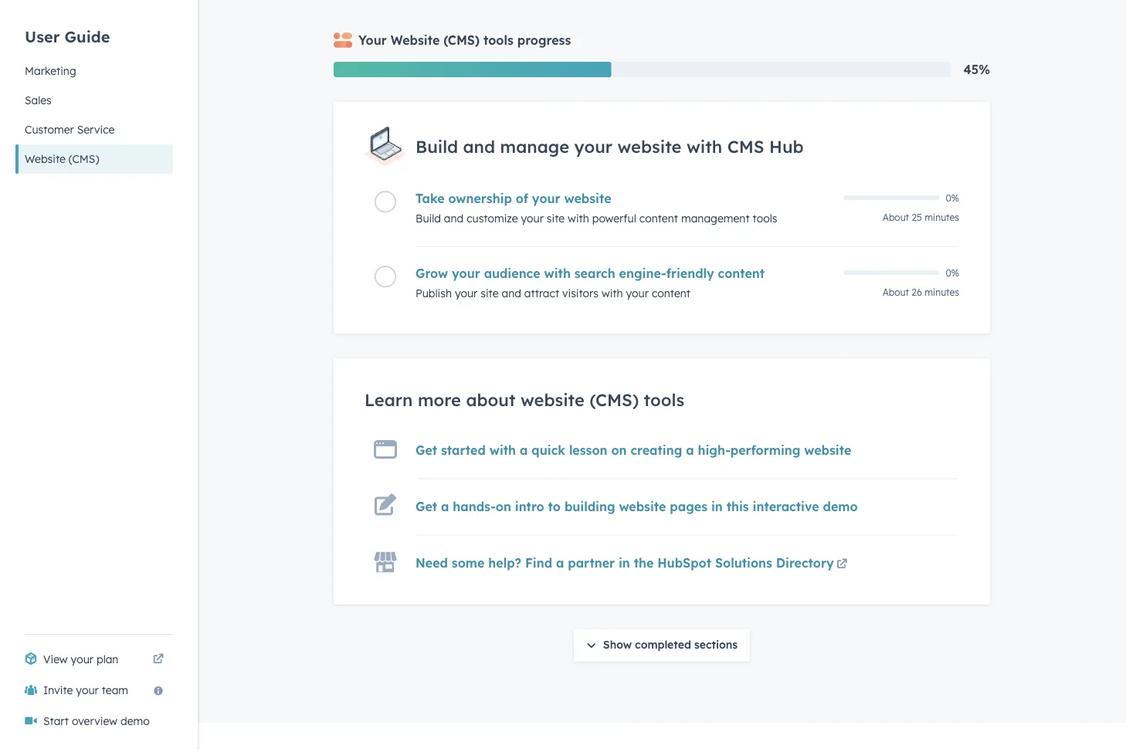 Task type: vqa. For each thing, say whether or not it's contained in the screenshot.
content in the TAKE OWNERSHIP OF YOUR WEBSITE BUILD AND CUSTOMIZE YOUR SITE WITH POWERFUL CONTENT MANAGEMENT TOOLS
yes



Task type: describe. For each thing, give the bounding box(es) containing it.
hands-
[[453, 498, 496, 514]]

team
[[102, 684, 128, 697]]

about for take ownership of your website
[[883, 211, 909, 223]]

1 vertical spatial in
[[619, 555, 630, 570]]

your right of
[[532, 191, 560, 206]]

with inside take ownership of your website build and customize your site with powerful content management tools
[[568, 211, 589, 225]]

about
[[466, 389, 516, 410]]

0 horizontal spatial tools
[[483, 32, 514, 48]]

ownership
[[448, 191, 512, 206]]

get started with a quick lesson on creating a high-performing website
[[416, 442, 851, 457]]

sections
[[694, 638, 738, 651]]

started
[[441, 442, 486, 457]]

view your plan
[[43, 653, 118, 666]]

pages
[[670, 498, 708, 514]]

marketing button
[[15, 56, 173, 86]]

visitors
[[562, 286, 599, 300]]

need some help? find a partner in the hubspot solutions directory link
[[416, 555, 850, 574]]

find
[[525, 555, 552, 570]]

need some help? find a partner in the hubspot solutions directory
[[416, 555, 834, 570]]

take ownership of your website build and customize your site with powerful content management tools
[[416, 191, 777, 225]]

user guide views element
[[15, 0, 173, 174]]

about 25 minutes
[[883, 211, 959, 223]]

show
[[603, 638, 632, 651]]

of
[[516, 191, 528, 206]]

a left quick
[[520, 442, 528, 457]]

1 horizontal spatial demo
[[823, 498, 858, 514]]

and inside take ownership of your website build and customize your site with powerful content management tools
[[444, 211, 464, 225]]

cms
[[727, 136, 764, 157]]

user guide
[[25, 27, 110, 46]]

website inside take ownership of your website build and customize your site with powerful content management tools
[[564, 191, 611, 206]]

1 horizontal spatial tools
[[644, 389, 684, 410]]

website (cms) button
[[15, 144, 173, 174]]

website up take ownership of your website button
[[618, 136, 682, 157]]

powerful
[[592, 211, 636, 225]]

view
[[43, 653, 68, 666]]

intro
[[515, 498, 544, 514]]

manage
[[500, 136, 569, 157]]

grow
[[416, 266, 448, 281]]

lesson
[[569, 442, 607, 457]]

website left pages
[[619, 498, 666, 514]]

learn
[[365, 389, 413, 410]]

marketing
[[25, 64, 76, 78]]

0 vertical spatial and
[[463, 136, 495, 157]]

interactive
[[753, 498, 819, 514]]

website inside button
[[25, 152, 66, 166]]

user
[[25, 27, 60, 46]]

content inside take ownership of your website build and customize your site with powerful content management tools
[[639, 211, 678, 225]]

to
[[548, 498, 561, 514]]

management
[[681, 211, 750, 225]]

high-
[[698, 442, 731, 457]]

take ownership of your website button
[[416, 191, 834, 206]]

directory
[[776, 555, 834, 570]]

25
[[912, 211, 922, 223]]

attract
[[524, 286, 559, 300]]

build inside take ownership of your website build and customize your site with powerful content management tools
[[416, 211, 441, 225]]

overview
[[72, 714, 117, 728]]

website right performing
[[804, 442, 851, 457]]

a left hands-
[[441, 498, 449, 514]]

get for get a hands-on intro to building website pages in this interactive demo
[[416, 498, 437, 514]]

a left high-
[[686, 442, 694, 457]]

sales
[[25, 93, 52, 107]]

link opens in a new window image inside the view your plan "link"
[[153, 650, 164, 669]]

start
[[43, 714, 69, 728]]

view your plan link
[[15, 644, 173, 675]]

website (cms)
[[25, 152, 99, 166]]

with up attract
[[544, 266, 571, 281]]

show completed sections
[[603, 638, 738, 651]]

engine-
[[619, 266, 666, 281]]

get for get started with a quick lesson on creating a high-performing website
[[416, 442, 437, 457]]

the
[[634, 555, 654, 570]]

with left cms
[[687, 136, 722, 157]]

your right manage
[[574, 136, 613, 157]]

minutes for grow your audience with search engine-friendly content
[[925, 286, 959, 298]]



Task type: locate. For each thing, give the bounding box(es) containing it.
get a hands-on intro to building website pages in this interactive demo link
[[416, 498, 858, 514]]

service
[[77, 123, 115, 136]]

2 horizontal spatial (cms)
[[590, 389, 639, 410]]

demo
[[823, 498, 858, 514], [120, 714, 150, 728]]

(cms) up your website (cms) tools progress progress bar
[[444, 32, 480, 48]]

link opens in a new window image right the directory
[[837, 559, 847, 570]]

with left powerful
[[568, 211, 589, 225]]

0 vertical spatial content
[[639, 211, 678, 225]]

1 horizontal spatial link opens in a new window image
[[837, 555, 847, 574]]

1 horizontal spatial website
[[391, 32, 440, 48]]

your down engine-
[[626, 286, 649, 300]]

take
[[416, 191, 445, 206]]

your
[[574, 136, 613, 157], [532, 191, 560, 206], [521, 211, 544, 225], [452, 266, 480, 281], [455, 286, 478, 300], [626, 286, 649, 300], [71, 653, 93, 666], [76, 684, 99, 697]]

search
[[574, 266, 615, 281]]

1 vertical spatial demo
[[120, 714, 150, 728]]

build
[[416, 136, 458, 157], [416, 211, 441, 225]]

1 vertical spatial (cms)
[[69, 152, 99, 166]]

website right your
[[391, 32, 440, 48]]

content
[[639, 211, 678, 225], [718, 266, 765, 281], [652, 286, 691, 300]]

sales button
[[15, 86, 173, 115]]

invite
[[43, 684, 73, 697]]

0% for take ownership of your website
[[946, 192, 959, 203]]

your right grow
[[452, 266, 480, 281]]

your down of
[[521, 211, 544, 225]]

progress
[[517, 32, 571, 48]]

2 vertical spatial content
[[652, 286, 691, 300]]

get left hands-
[[416, 498, 437, 514]]

2 vertical spatial (cms)
[[590, 389, 639, 410]]

customer service
[[25, 123, 115, 136]]

0 horizontal spatial on
[[496, 498, 511, 514]]

get started with a quick lesson on creating a high-performing website link
[[416, 442, 851, 457]]

tools inside take ownership of your website build and customize your site with powerful content management tools
[[753, 211, 777, 225]]

on
[[611, 442, 627, 457], [496, 498, 511, 514]]

0 horizontal spatial site
[[481, 286, 499, 300]]

link opens in a new window image
[[837, 555, 847, 574], [153, 654, 164, 665]]

0 vertical spatial tools
[[483, 32, 514, 48]]

0 horizontal spatial (cms)
[[69, 152, 99, 166]]

1 vertical spatial minutes
[[925, 286, 959, 298]]

your
[[358, 32, 387, 48]]

in
[[711, 498, 723, 514], [619, 555, 630, 570]]

2 build from the top
[[416, 211, 441, 225]]

0 vertical spatial link opens in a new window image
[[837, 555, 847, 574]]

0 horizontal spatial link opens in a new window image
[[153, 650, 164, 669]]

1 horizontal spatial (cms)
[[444, 32, 480, 48]]

and
[[463, 136, 495, 157], [444, 211, 464, 225], [502, 286, 521, 300]]

solutions
[[715, 555, 772, 570]]

hub
[[769, 136, 804, 157]]

link opens in a new window image right the directory
[[837, 555, 847, 574]]

tools up "creating"
[[644, 389, 684, 410]]

0 vertical spatial minutes
[[925, 211, 959, 223]]

1 vertical spatial on
[[496, 498, 511, 514]]

and down take at top
[[444, 211, 464, 225]]

start overview demo
[[43, 714, 150, 728]]

0%
[[946, 192, 959, 203], [946, 267, 959, 278]]

link opens in a new window image inside need some help? find a partner in the hubspot solutions directory link
[[837, 555, 847, 574]]

2 minutes from the top
[[925, 286, 959, 298]]

(cms) up get started with a quick lesson on creating a high-performing website
[[590, 389, 639, 410]]

1 vertical spatial tools
[[753, 211, 777, 225]]

website up quick
[[521, 389, 585, 410]]

tools right the management
[[753, 211, 777, 225]]

show completed sections button
[[574, 629, 750, 661]]

2 0% from the top
[[946, 267, 959, 278]]

friendly
[[666, 266, 714, 281]]

invite your team
[[43, 684, 128, 697]]

1 horizontal spatial link opens in a new window image
[[837, 559, 847, 570]]

1 vertical spatial link opens in a new window image
[[153, 650, 164, 669]]

2 get from the top
[[416, 498, 437, 514]]

and down audience
[[502, 286, 521, 300]]

minutes
[[925, 211, 959, 223], [925, 286, 959, 298]]

site down audience
[[481, 286, 499, 300]]

website up powerful
[[564, 191, 611, 206]]

plan
[[96, 653, 118, 666]]

learn more about website (cms) tools
[[365, 389, 684, 410]]

about for grow your audience with search engine-friendly content
[[883, 286, 909, 298]]

2 about from the top
[[883, 286, 909, 298]]

some
[[452, 555, 485, 570]]

0% up about 25 minutes
[[946, 192, 959, 203]]

2 horizontal spatial tools
[[753, 211, 777, 225]]

1 vertical spatial content
[[718, 266, 765, 281]]

content down take ownership of your website button
[[639, 211, 678, 225]]

link opens in a new window image right the plan
[[153, 650, 164, 669]]

your website (cms) tools progress progress bar
[[334, 62, 612, 77]]

publish
[[416, 286, 452, 300]]

45%
[[964, 62, 990, 77]]

get
[[416, 442, 437, 457], [416, 498, 437, 514]]

content down 'friendly' on the top of the page
[[652, 286, 691, 300]]

in left this in the right bottom of the page
[[711, 498, 723, 514]]

1 about from the top
[[883, 211, 909, 223]]

0 vertical spatial site
[[547, 211, 565, 225]]

with down grow your audience with search engine-friendly content button
[[602, 286, 623, 300]]

0 vertical spatial about
[[883, 211, 909, 223]]

your left the plan
[[71, 653, 93, 666]]

0 horizontal spatial demo
[[120, 714, 150, 728]]

0 horizontal spatial in
[[619, 555, 630, 570]]

customize
[[467, 211, 518, 225]]

1 vertical spatial get
[[416, 498, 437, 514]]

build up take at top
[[416, 136, 458, 157]]

0 vertical spatial 0%
[[946, 192, 959, 203]]

minutes right 26
[[925, 286, 959, 298]]

creating
[[631, 442, 682, 457]]

your right publish
[[455, 286, 478, 300]]

on left intro
[[496, 498, 511, 514]]

a
[[520, 442, 528, 457], [686, 442, 694, 457], [441, 498, 449, 514], [556, 555, 564, 570]]

0 vertical spatial demo
[[823, 498, 858, 514]]

0 vertical spatial build
[[416, 136, 458, 157]]

and inside grow your audience with search engine-friendly content publish your site and attract visitors with your content
[[502, 286, 521, 300]]

performing
[[731, 442, 800, 457]]

1 horizontal spatial in
[[711, 498, 723, 514]]

content right 'friendly' on the top of the page
[[718, 266, 765, 281]]

about left 25
[[883, 211, 909, 223]]

1 vertical spatial link opens in a new window image
[[153, 654, 164, 665]]

(cms) inside button
[[69, 152, 99, 166]]

on right lesson
[[611, 442, 627, 457]]

0 vertical spatial on
[[611, 442, 627, 457]]

customer service button
[[15, 115, 173, 144]]

0 vertical spatial (cms)
[[444, 32, 480, 48]]

1 vertical spatial website
[[25, 152, 66, 166]]

invite your team button
[[15, 675, 173, 706]]

tools up your website (cms) tools progress progress bar
[[483, 32, 514, 48]]

audience
[[484, 266, 540, 281]]

quick
[[532, 442, 565, 457]]

your inside button
[[76, 684, 99, 697]]

customer
[[25, 123, 74, 136]]

1 0% from the top
[[946, 192, 959, 203]]

demo down team
[[120, 714, 150, 728]]

0 vertical spatial website
[[391, 32, 440, 48]]

1 horizontal spatial site
[[547, 211, 565, 225]]

1 vertical spatial about
[[883, 286, 909, 298]]

tools
[[483, 32, 514, 48], [753, 211, 777, 225], [644, 389, 684, 410]]

partner
[[568, 555, 615, 570]]

need
[[416, 555, 448, 570]]

demo right interactive
[[823, 498, 858, 514]]

2 vertical spatial tools
[[644, 389, 684, 410]]

hubspot
[[658, 555, 711, 570]]

grow your audience with search engine-friendly content publish your site and attract visitors with your content
[[416, 266, 765, 300]]

1 vertical spatial build
[[416, 211, 441, 225]]

about
[[883, 211, 909, 223], [883, 286, 909, 298]]

link opens in a new window image inside need some help? find a partner in the hubspot solutions directory link
[[837, 559, 847, 570]]

link opens in a new window image
[[837, 559, 847, 570], [153, 650, 164, 669]]

completed
[[635, 638, 691, 651]]

0 vertical spatial link opens in a new window image
[[837, 559, 847, 570]]

site left powerful
[[547, 211, 565, 225]]

1 vertical spatial 0%
[[946, 267, 959, 278]]

this
[[727, 498, 749, 514]]

building
[[565, 498, 615, 514]]

build down take at top
[[416, 211, 441, 225]]

grow your audience with search engine-friendly content button
[[416, 266, 834, 281]]

2 vertical spatial and
[[502, 286, 521, 300]]

a right find
[[556, 555, 564, 570]]

in left the
[[619, 555, 630, 570]]

with right 'started'
[[489, 442, 516, 457]]

1 minutes from the top
[[925, 211, 959, 223]]

0 vertical spatial get
[[416, 442, 437, 457]]

0 horizontal spatial website
[[25, 152, 66, 166]]

start overview demo link
[[15, 706, 173, 737]]

(cms)
[[444, 32, 480, 48], [69, 152, 99, 166], [590, 389, 639, 410]]

site
[[547, 211, 565, 225], [481, 286, 499, 300]]

1 vertical spatial and
[[444, 211, 464, 225]]

about left 26
[[883, 286, 909, 298]]

0% up about 26 minutes
[[946, 267, 959, 278]]

0 vertical spatial in
[[711, 498, 723, 514]]

about 26 minutes
[[883, 286, 959, 298]]

1 get from the top
[[416, 442, 437, 457]]

build and manage your website with cms hub
[[416, 136, 804, 157]]

more
[[418, 389, 461, 410]]

link opens in a new window image inside the view your plan "link"
[[153, 654, 164, 665]]

with
[[687, 136, 722, 157], [568, 211, 589, 225], [544, 266, 571, 281], [602, 286, 623, 300], [489, 442, 516, 457]]

1 vertical spatial site
[[481, 286, 499, 300]]

26
[[912, 286, 922, 298]]

site inside take ownership of your website build and customize your site with powerful content management tools
[[547, 211, 565, 225]]

link opens in a new window image right the plan
[[153, 654, 164, 665]]

(cms) down the customer service button
[[69, 152, 99, 166]]

get a hands-on intro to building website pages in this interactive demo
[[416, 498, 858, 514]]

site inside grow your audience with search engine-friendly content publish your site and attract visitors with your content
[[481, 286, 499, 300]]

website
[[618, 136, 682, 157], [564, 191, 611, 206], [521, 389, 585, 410], [804, 442, 851, 457], [619, 498, 666, 514]]

help?
[[488, 555, 521, 570]]

your website (cms) tools progress
[[358, 32, 571, 48]]

your inside "link"
[[71, 653, 93, 666]]

your left team
[[76, 684, 99, 697]]

get left 'started'
[[416, 442, 437, 457]]

and up ownership
[[463, 136, 495, 157]]

website
[[391, 32, 440, 48], [25, 152, 66, 166]]

1 horizontal spatial on
[[611, 442, 627, 457]]

minutes for take ownership of your website
[[925, 211, 959, 223]]

website down customer
[[25, 152, 66, 166]]

minutes right 25
[[925, 211, 959, 223]]

guide
[[65, 27, 110, 46]]

0% for grow your audience with search engine-friendly content
[[946, 267, 959, 278]]

1 build from the top
[[416, 136, 458, 157]]

0 horizontal spatial link opens in a new window image
[[153, 654, 164, 665]]



